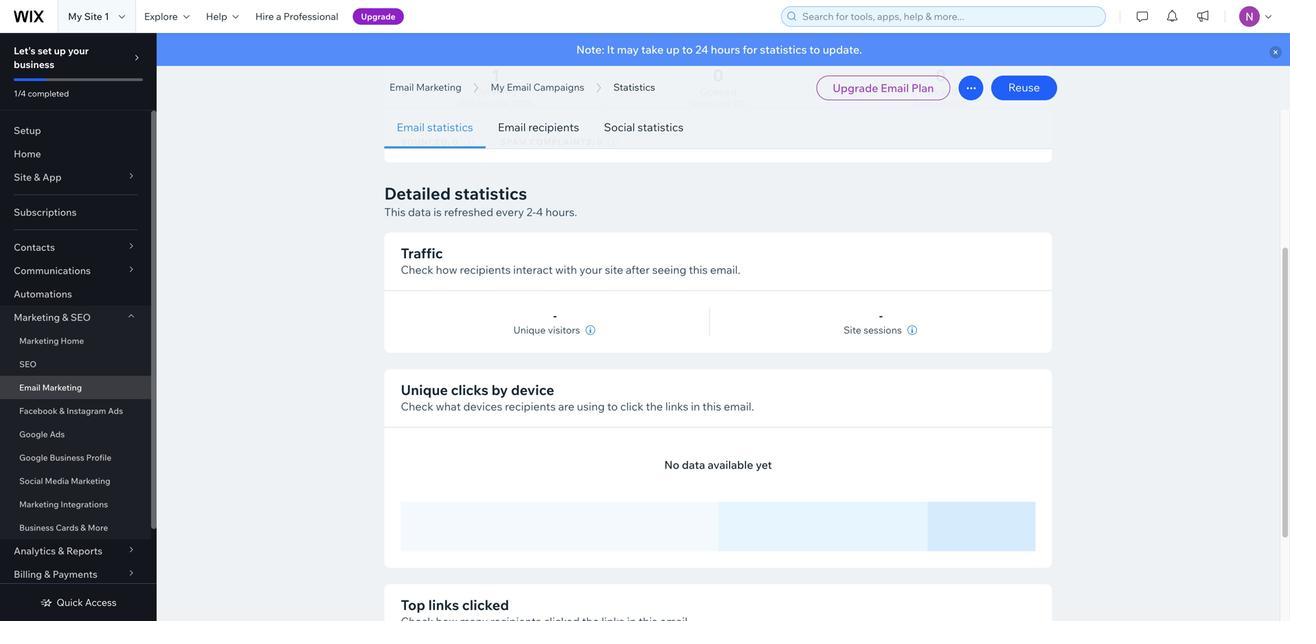 Task type: describe. For each thing, give the bounding box(es) containing it.
up inside "let's set up your business"
[[54, 45, 66, 57]]

site & app
[[14, 171, 62, 183]]

- for visitors
[[553, 309, 557, 323]]

& for payments
[[44, 568, 50, 580]]

site & app button
[[0, 166, 151, 189]]

0% for clicked
[[955, 98, 967, 108]]

this
[[384, 205, 406, 219]]

my for my email campaigns
[[491, 81, 505, 93]]

refreshed
[[444, 205, 493, 219]]

email inside email recipients button
[[498, 120, 526, 134]]

marketing & seo button
[[0, 306, 151, 329]]

opened
[[700, 86, 737, 98]]

social statistics
[[604, 120, 684, 134]]

1 : from the left
[[448, 137, 451, 147]]

reuse
[[1008, 80, 1040, 94]]

quick access button
[[40, 596, 117, 609]]

site sessions
[[844, 324, 902, 336]]

subscriptions link
[[0, 201, 151, 224]]

to for device
[[607, 400, 618, 413]]

my email campaigns link
[[484, 77, 591, 98]]

more
[[88, 522, 108, 533]]

100%
[[512, 98, 533, 108]]

email inside sidebar element
[[19, 382, 40, 393]]

statistics for social
[[638, 120, 684, 134]]

tab list containing email statistics
[[384, 106, 816, 148]]

marketing home
[[19, 336, 84, 346]]

cards
[[56, 522, 79, 533]]

yet
[[756, 458, 772, 472]]

what
[[436, 400, 461, 413]]

0 opened open rate: 0%
[[691, 65, 746, 108]]

business cards & more link
[[0, 516, 151, 539]]

in
[[691, 400, 700, 413]]

0 vertical spatial site
[[84, 10, 102, 22]]

email inside email statistics button
[[397, 120, 425, 134]]

bounced : 0
[[401, 137, 459, 147]]

note:
[[576, 43, 605, 56]]

google ads link
[[0, 423, 151, 446]]

google for google business profile
[[19, 452, 48, 463]]

seo inside popup button
[[71, 311, 91, 323]]

rate: for opened
[[714, 98, 732, 108]]

marketing inside "link"
[[19, 336, 59, 346]]

completed
[[28, 88, 69, 99]]

this inside traffic check how recipients interact with your site after seeing this email.
[[689, 263, 708, 277]]

facebook & instagram ads link
[[0, 399, 151, 423]]

upgrade for upgrade email plan
[[833, 81, 878, 95]]

top links clicked
[[401, 596, 509, 614]]

setup
[[14, 124, 41, 136]]

update.
[[823, 43, 862, 56]]

let's set up your business
[[14, 45, 89, 70]]

rate: for clicked
[[936, 98, 953, 108]]

for
[[743, 43, 758, 56]]

how
[[436, 263, 457, 277]]

contacts
[[14, 241, 55, 253]]

email. inside traffic check how recipients interact with your site after seeing this email.
[[710, 263, 741, 277]]

communications button
[[0, 259, 151, 282]]

social statistics button
[[592, 106, 696, 148]]

0 horizontal spatial seo
[[19, 359, 37, 369]]

take
[[641, 43, 664, 56]]

1 delivered delivery rate: 100%
[[458, 65, 533, 108]]

reuse link
[[991, 76, 1057, 100]]

email statistics
[[397, 120, 473, 134]]

0 horizontal spatial ads
[[50, 429, 65, 439]]

access
[[85, 596, 117, 608]]

devices
[[463, 400, 502, 413]]

automations link
[[0, 282, 151, 306]]

setup link
[[0, 119, 151, 142]]

links inside unique clicks by device check what devices recipients are using to click the links in this email.
[[665, 400, 688, 413]]

interact
[[513, 263, 553, 277]]

site for site & app
[[14, 171, 32, 183]]

& for instagram
[[59, 406, 65, 416]]

my for my site 1
[[68, 10, 82, 22]]

0 down email statistics
[[453, 137, 459, 147]]

email marketing inside sidebar element
[[19, 382, 82, 393]]

4
[[536, 205, 543, 219]]

email inside upgrade email plan button
[[881, 81, 909, 95]]

marketing home link
[[0, 329, 151, 352]]

business
[[14, 58, 54, 70]]

1/4 completed
[[14, 88, 69, 99]]

statistics for detailed
[[455, 183, 527, 204]]

0 horizontal spatial 1
[[104, 10, 109, 22]]

bounced
[[401, 137, 448, 147]]

help
[[206, 10, 227, 22]]

marketing & seo
[[14, 311, 91, 323]]

delivery
[[458, 98, 490, 108]]

social for social statistics
[[604, 120, 635, 134]]

1 inside the 1 delivered delivery rate: 100%
[[492, 65, 500, 86]]

1 horizontal spatial to
[[682, 43, 693, 56]]

email statistics button
[[384, 106, 486, 148]]

automations
[[14, 288, 72, 300]]

are
[[558, 400, 574, 413]]

after
[[626, 263, 650, 277]]

unique visitors
[[514, 324, 580, 336]]

statistics
[[614, 81, 655, 93]]

ads inside 'link'
[[108, 406, 123, 416]]

analytics & reports
[[14, 545, 103, 557]]

0 horizontal spatial email marketing link
[[0, 376, 151, 399]]

email inside my email campaigns link
[[507, 81, 531, 93]]

campaigns
[[533, 81, 584, 93]]

analytics & reports button
[[0, 539, 151, 563]]

email recipients
[[498, 120, 579, 134]]

quick access
[[57, 596, 117, 608]]

my site 1
[[68, 10, 109, 22]]

reports
[[66, 545, 103, 557]]

marketing integrations
[[19, 499, 108, 509]]

google business profile link
[[0, 446, 151, 469]]

hire a professional link
[[247, 0, 347, 33]]

traffic
[[401, 245, 443, 262]]

detailed statistics this data is refreshed every 2-4 hours.
[[384, 183, 577, 219]]

1 horizontal spatial data
[[682, 458, 705, 472]]

home inside "link"
[[61, 336, 84, 346]]

facebook
[[19, 406, 57, 416]]

home link
[[0, 142, 151, 166]]

explore
[[144, 10, 178, 22]]

marketing integrations link
[[0, 493, 151, 516]]

email. inside unique clicks by device check what devices recipients are using to click the links in this email.
[[724, 400, 754, 413]]

& for app
[[34, 171, 40, 183]]



Task type: locate. For each thing, give the bounding box(es) containing it.
1 vertical spatial business
[[19, 522, 54, 533]]

0 inside 0 opened open rate: 0%
[[713, 65, 724, 86]]

& left 'app'
[[34, 171, 40, 183]]

app
[[42, 171, 62, 183]]

0 inside 0 clicked click rate: 0%
[[936, 65, 946, 86]]

home
[[14, 148, 41, 160], [61, 336, 84, 346]]

1 horizontal spatial 0%
[[955, 98, 967, 108]]

email marketing link
[[383, 77, 468, 98], [0, 376, 151, 399]]

1 horizontal spatial social
[[604, 120, 635, 134]]

0
[[713, 65, 724, 86], [936, 65, 946, 86], [453, 137, 459, 147], [597, 137, 603, 147]]

0 clicked click rate: 0%
[[915, 65, 967, 108]]

note: it may take up to 24 hours for statistics to update.
[[576, 43, 862, 56]]

0 vertical spatial google
[[19, 429, 48, 439]]

site left sessions
[[844, 324, 861, 336]]

0 vertical spatial email.
[[710, 263, 741, 277]]

rate: down opened on the right top of page
[[714, 98, 732, 108]]

1 google from the top
[[19, 429, 48, 439]]

this right seeing
[[689, 263, 708, 277]]

0 vertical spatial unique
[[514, 324, 546, 336]]

0 horizontal spatial unique
[[401, 381, 448, 398]]

ads
[[108, 406, 123, 416], [50, 429, 65, 439]]

Search for tools, apps, help & more... field
[[798, 7, 1101, 26]]

check inside unique clicks by device check what devices recipients are using to click the links in this email.
[[401, 400, 433, 413]]

email up the spam
[[498, 120, 526, 134]]

check
[[401, 263, 433, 277], [401, 400, 433, 413]]

note: it may take up to 24 hours for statistics to update. alert
[[157, 33, 1290, 66]]

0 vertical spatial this
[[689, 263, 708, 277]]

social media marketing link
[[0, 469, 151, 493]]

& inside dropdown button
[[58, 545, 64, 557]]

1 vertical spatial email marketing link
[[0, 376, 151, 399]]

0 horizontal spatial site
[[14, 171, 32, 183]]

analytics
[[14, 545, 56, 557]]

0 horizontal spatial email marketing
[[19, 382, 82, 393]]

0% down opened on the right top of page
[[734, 98, 746, 108]]

sidebar element
[[0, 33, 157, 621]]

2 horizontal spatial to
[[810, 43, 820, 56]]

traffic check how recipients interact with your site after seeing this email.
[[401, 245, 741, 277]]

3 rate: from the left
[[936, 98, 953, 108]]

0 horizontal spatial upgrade
[[361, 11, 396, 22]]

billing & payments button
[[0, 563, 151, 586]]

seo down the marketing home
[[19, 359, 37, 369]]

0 vertical spatial seo
[[71, 311, 91, 323]]

contacts button
[[0, 236, 151, 259]]

this
[[689, 263, 708, 277], [703, 400, 721, 413]]

1 - from the left
[[553, 309, 557, 323]]

statistics up every
[[455, 183, 527, 204]]

0 right complaints
[[597, 137, 603, 147]]

upgrade for upgrade
[[361, 11, 396, 22]]

1 0% from the left
[[734, 98, 746, 108]]

- up sessions
[[879, 309, 883, 323]]

:
[[448, 137, 451, 147], [592, 137, 595, 147]]

1 horizontal spatial email marketing
[[390, 81, 462, 93]]

hire a professional
[[255, 10, 338, 22]]

email marketing up email statistics
[[390, 81, 462, 93]]

email marketing up facebook
[[19, 382, 82, 393]]

business up analytics at left
[[19, 522, 54, 533]]

marketing up the facebook & instagram ads
[[42, 382, 82, 393]]

0 vertical spatial links
[[665, 400, 688, 413]]

to left click at the left bottom of the page
[[607, 400, 618, 413]]

clicks
[[451, 381, 489, 398]]

data inside detailed statistics this data is refreshed every 2-4 hours.
[[408, 205, 431, 219]]

subscriptions
[[14, 206, 77, 218]]

statistics inside 'button'
[[638, 120, 684, 134]]

1 vertical spatial social
[[19, 476, 43, 486]]

check down traffic
[[401, 263, 433, 277]]

email left plan on the top right of page
[[881, 81, 909, 95]]

marketing down marketing & seo
[[19, 336, 59, 346]]

statistics inside alert
[[760, 43, 807, 56]]

0%
[[734, 98, 746, 108], [955, 98, 967, 108]]

upgrade right professional
[[361, 11, 396, 22]]

statistics for email
[[427, 120, 473, 134]]

social inside sidebar element
[[19, 476, 43, 486]]

0 horizontal spatial -
[[553, 309, 557, 323]]

google inside google business profile link
[[19, 452, 48, 463]]

0% down the clicked
[[955, 98, 967, 108]]

0 horizontal spatial 0%
[[734, 98, 746, 108]]

& down business cards & more
[[58, 545, 64, 557]]

email
[[390, 81, 414, 93], [507, 81, 531, 93], [881, 81, 909, 95], [397, 120, 425, 134], [498, 120, 526, 134], [19, 382, 40, 393]]

2 rate: from the left
[[714, 98, 732, 108]]

upgrade email plan
[[833, 81, 934, 95]]

& for seo
[[62, 311, 68, 323]]

email marketing
[[390, 81, 462, 93], [19, 382, 82, 393]]

recipients up spam complaints : 0 at the left top of page
[[528, 120, 579, 134]]

0% inside 0 clicked click rate: 0%
[[955, 98, 967, 108]]

0 vertical spatial your
[[68, 45, 89, 57]]

statistics right for
[[760, 43, 807, 56]]

0 horizontal spatial links
[[428, 596, 459, 614]]

to left 24
[[682, 43, 693, 56]]

data right no
[[682, 458, 705, 472]]

: right email recipients button
[[592, 137, 595, 147]]

statistics inside detailed statistics this data is refreshed every 2-4 hours.
[[455, 183, 527, 204]]

0 vertical spatial email marketing link
[[383, 77, 468, 98]]

- up unique visitors
[[553, 309, 557, 323]]

0 vertical spatial ads
[[108, 406, 123, 416]]

& inside popup button
[[62, 311, 68, 323]]

data left is
[[408, 205, 431, 219]]

google down google ads
[[19, 452, 48, 463]]

check inside traffic check how recipients interact with your site after seeing this email.
[[401, 263, 433, 277]]

ads right instagram
[[108, 406, 123, 416]]

2 horizontal spatial rate:
[[936, 98, 953, 108]]

upgrade inside button
[[361, 11, 396, 22]]

hire
[[255, 10, 274, 22]]

email. right seeing
[[710, 263, 741, 277]]

seo link
[[0, 352, 151, 376]]

it
[[607, 43, 615, 56]]

1 vertical spatial unique
[[401, 381, 448, 398]]

& for reports
[[58, 545, 64, 557]]

1 vertical spatial recipients
[[460, 263, 511, 277]]

upgrade inside button
[[833, 81, 878, 95]]

unique up what at left bottom
[[401, 381, 448, 398]]

rate: inside the 1 delivered delivery rate: 100%
[[492, 98, 510, 108]]

& down automations link
[[62, 311, 68, 323]]

detailed
[[384, 183, 451, 204]]

1 vertical spatial google
[[19, 452, 48, 463]]

recipients inside button
[[528, 120, 579, 134]]

1 horizontal spatial unique
[[514, 324, 546, 336]]

available
[[708, 458, 753, 472]]

1 horizontal spatial links
[[665, 400, 688, 413]]

integrations
[[61, 499, 108, 509]]

0 vertical spatial check
[[401, 263, 433, 277]]

1 horizontal spatial 1
[[492, 65, 500, 86]]

&
[[34, 171, 40, 183], [62, 311, 68, 323], [59, 406, 65, 416], [80, 522, 86, 533], [58, 545, 64, 557], [44, 568, 50, 580]]

this inside unique clicks by device check what devices recipients are using to click the links in this email.
[[703, 400, 721, 413]]

billing & payments
[[14, 568, 98, 580]]

1 vertical spatial email marketing
[[19, 382, 82, 393]]

no data available yet
[[664, 458, 772, 472]]

2 check from the top
[[401, 400, 433, 413]]

1 horizontal spatial email marketing link
[[383, 77, 468, 98]]

site inside dropdown button
[[14, 171, 32, 183]]

2 vertical spatial site
[[844, 324, 861, 336]]

0 horizontal spatial to
[[607, 400, 618, 413]]

1 horizontal spatial :
[[592, 137, 595, 147]]

2 - from the left
[[879, 309, 883, 323]]

social inside 'button'
[[604, 120, 635, 134]]

0 right plan on the top right of page
[[936, 65, 946, 86]]

tab list
[[384, 106, 816, 148]]

& right billing
[[44, 568, 50, 580]]

to for take
[[810, 43, 820, 56]]

hours.
[[546, 205, 577, 219]]

to left the update.
[[810, 43, 820, 56]]

links right top
[[428, 596, 459, 614]]

google down facebook
[[19, 429, 48, 439]]

email. right in
[[724, 400, 754, 413]]

a
[[276, 10, 281, 22]]

1 horizontal spatial home
[[61, 336, 84, 346]]

delivered
[[474, 86, 517, 98]]

1 horizontal spatial rate:
[[714, 98, 732, 108]]

recipients inside traffic check how recipients interact with your site after seeing this email.
[[460, 263, 511, 277]]

rate: for delivered
[[492, 98, 510, 108]]

1 horizontal spatial up
[[666, 43, 680, 56]]

1 vertical spatial seo
[[19, 359, 37, 369]]

0 horizontal spatial my
[[68, 10, 82, 22]]

: down email statistics
[[448, 137, 451, 147]]

facebook & instagram ads
[[19, 406, 123, 416]]

rate: inside 0 clicked click rate: 0%
[[936, 98, 953, 108]]

site
[[84, 10, 102, 22], [14, 171, 32, 183], [844, 324, 861, 336]]

by
[[492, 381, 508, 398]]

1 vertical spatial data
[[682, 458, 705, 472]]

check left what at left bottom
[[401, 400, 433, 413]]

recipients down device
[[505, 400, 556, 413]]

0 horizontal spatial :
[[448, 137, 451, 147]]

your inside traffic check how recipients interact with your site after seeing this email.
[[580, 263, 602, 277]]

2 google from the top
[[19, 452, 48, 463]]

2 vertical spatial recipients
[[505, 400, 556, 413]]

marketing up the integrations
[[71, 476, 110, 486]]

professional
[[284, 10, 338, 22]]

marketing inside popup button
[[14, 311, 60, 323]]

up right take
[[666, 43, 680, 56]]

is
[[434, 205, 442, 219]]

rate: down delivered
[[492, 98, 510, 108]]

unique left visitors
[[514, 324, 546, 336]]

this right in
[[703, 400, 721, 413]]

to inside unique clicks by device check what devices recipients are using to click the links in this email.
[[607, 400, 618, 413]]

1 vertical spatial 1
[[492, 65, 500, 86]]

google business profile
[[19, 452, 112, 463]]

spam complaints : 0
[[500, 137, 603, 147]]

your right set
[[68, 45, 89, 57]]

0 horizontal spatial up
[[54, 45, 66, 57]]

0% for opened
[[734, 98, 746, 108]]

recipients right how
[[460, 263, 511, 277]]

1 horizontal spatial my
[[491, 81, 505, 93]]

1 vertical spatial links
[[428, 596, 459, 614]]

1 vertical spatial upgrade
[[833, 81, 878, 95]]

0 vertical spatial my
[[68, 10, 82, 22]]

statistics link
[[607, 77, 662, 98]]

- for sessions
[[879, 309, 883, 323]]

recipients inside unique clicks by device check what devices recipients are using to click the links in this email.
[[505, 400, 556, 413]]

email marketing link up the facebook & instagram ads
[[0, 376, 151, 399]]

may
[[617, 43, 639, 56]]

spam
[[500, 137, 527, 147]]

0 horizontal spatial rate:
[[492, 98, 510, 108]]

unique for clicks
[[401, 381, 448, 398]]

email up 100%
[[507, 81, 531, 93]]

1 vertical spatial email.
[[724, 400, 754, 413]]

0% inside 0 opened open rate: 0%
[[734, 98, 746, 108]]

seo down automations link
[[71, 311, 91, 323]]

2 horizontal spatial site
[[844, 324, 861, 336]]

1 horizontal spatial seo
[[71, 311, 91, 323]]

payments
[[53, 568, 98, 580]]

1 vertical spatial this
[[703, 400, 721, 413]]

0 vertical spatial social
[[604, 120, 635, 134]]

social left media
[[19, 476, 43, 486]]

statistics down statistics link
[[638, 120, 684, 134]]

1 horizontal spatial ads
[[108, 406, 123, 416]]

0 horizontal spatial data
[[408, 205, 431, 219]]

site left 'app'
[[14, 171, 32, 183]]

home down setup at left top
[[14, 148, 41, 160]]

site for site sessions
[[844, 324, 861, 336]]

marketing down media
[[19, 499, 59, 509]]

1 horizontal spatial upgrade
[[833, 81, 878, 95]]

upgrade
[[361, 11, 396, 22], [833, 81, 878, 95]]

upgrade button
[[353, 8, 404, 25]]

0 vertical spatial home
[[14, 148, 41, 160]]

0 horizontal spatial home
[[14, 148, 41, 160]]

google inside google ads link
[[19, 429, 48, 439]]

1 horizontal spatial site
[[84, 10, 102, 22]]

seeing
[[652, 263, 687, 277]]

unique clicks by device check what devices recipients are using to click the links in this email.
[[401, 381, 754, 413]]

upgrade down the update.
[[833, 81, 878, 95]]

help button
[[198, 0, 247, 33]]

google for google ads
[[19, 429, 48, 439]]

the
[[646, 400, 663, 413]]

1 vertical spatial site
[[14, 171, 32, 183]]

0 vertical spatial data
[[408, 205, 431, 219]]

clicked
[[462, 596, 509, 614]]

1 vertical spatial home
[[61, 336, 84, 346]]

every
[[496, 205, 524, 219]]

1 vertical spatial your
[[580, 263, 602, 277]]

statistics inside button
[[427, 120, 473, 134]]

statistics
[[760, 43, 807, 56], [427, 120, 473, 134], [638, 120, 684, 134], [455, 183, 527, 204]]

0 down note: it may take up to 24 hours for statistics to update.
[[713, 65, 724, 86]]

0 horizontal spatial social
[[19, 476, 43, 486]]

1 horizontal spatial your
[[580, 263, 602, 277]]

1 rate: from the left
[[492, 98, 510, 108]]

to
[[682, 43, 693, 56], [810, 43, 820, 56], [607, 400, 618, 413]]

unique
[[514, 324, 546, 336], [401, 381, 448, 398]]

24
[[695, 43, 708, 56]]

email up email statistics
[[390, 81, 414, 93]]

up inside alert
[[666, 43, 680, 56]]

unique inside unique clicks by device check what devices recipients are using to click the links in this email.
[[401, 381, 448, 398]]

home up seo link
[[61, 336, 84, 346]]

statistics up bounced : 0
[[427, 120, 473, 134]]

1 check from the top
[[401, 263, 433, 277]]

rate: inside 0 opened open rate: 0%
[[714, 98, 732, 108]]

your left the site
[[580, 263, 602, 277]]

marketing down automations
[[14, 311, 60, 323]]

& left more
[[80, 522, 86, 533]]

0 vertical spatial recipients
[[528, 120, 579, 134]]

ads up "google business profile"
[[50, 429, 65, 439]]

links
[[665, 400, 688, 413], [428, 596, 459, 614]]

1/4
[[14, 88, 26, 99]]

top
[[401, 596, 425, 614]]

site up "let's set up your business"
[[84, 10, 102, 22]]

0 vertical spatial 1
[[104, 10, 109, 22]]

0 vertical spatial email marketing
[[390, 81, 462, 93]]

email up bounced
[[397, 120, 425, 134]]

1 vertical spatial ads
[[50, 429, 65, 439]]

& inside 'link'
[[59, 406, 65, 416]]

0 vertical spatial upgrade
[[361, 11, 396, 22]]

data
[[408, 205, 431, 219], [682, 458, 705, 472]]

links left in
[[665, 400, 688, 413]]

google ads
[[19, 429, 65, 439]]

1 horizontal spatial -
[[879, 309, 883, 323]]

social down statistics link
[[604, 120, 635, 134]]

1 vertical spatial my
[[491, 81, 505, 93]]

visitors
[[548, 324, 580, 336]]

email marketing link up email statistics
[[383, 77, 468, 98]]

2 : from the left
[[592, 137, 595, 147]]

1 vertical spatial check
[[401, 400, 433, 413]]

marketing up delivery
[[416, 81, 462, 93]]

sessions
[[864, 324, 902, 336]]

& right facebook
[[59, 406, 65, 416]]

email up facebook
[[19, 382, 40, 393]]

plan
[[912, 81, 934, 95]]

2 0% from the left
[[955, 98, 967, 108]]

0 vertical spatial business
[[50, 452, 84, 463]]

your inside "let's set up your business"
[[68, 45, 89, 57]]

social for social media marketing
[[19, 476, 43, 486]]

0 horizontal spatial your
[[68, 45, 89, 57]]

up
[[666, 43, 680, 56], [54, 45, 66, 57]]

using
[[577, 400, 605, 413]]

unique for visitors
[[514, 324, 546, 336]]

hours
[[711, 43, 740, 56]]

up right set
[[54, 45, 66, 57]]

rate: down the clicked
[[936, 98, 953, 108]]

business up social media marketing
[[50, 452, 84, 463]]



Task type: vqa. For each thing, say whether or not it's contained in the screenshot.


